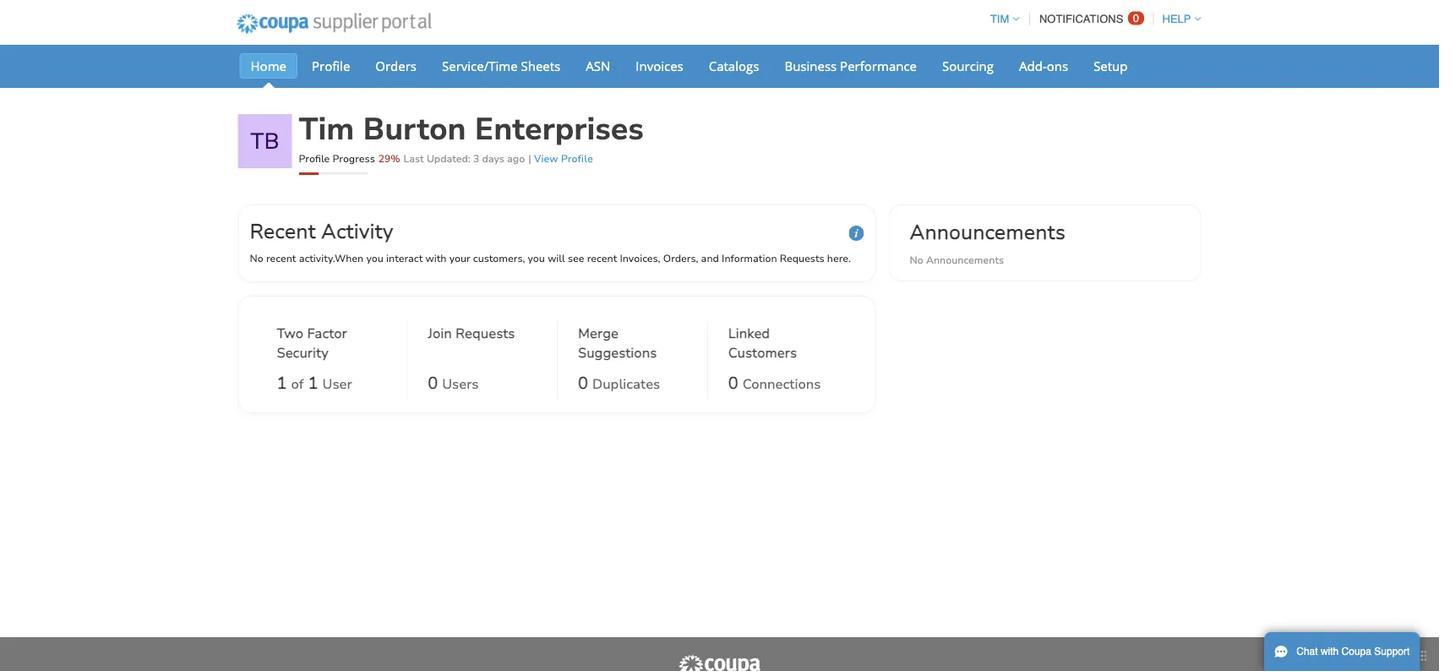 Task type: locate. For each thing, give the bounding box(es) containing it.
you left the 'will'
[[528, 252, 545, 265]]

0 for 0 duplicates
[[578, 372, 588, 395]]

join requests link
[[428, 324, 515, 366]]

with right chat
[[1321, 646, 1339, 658]]

notifications 0
[[1040, 12, 1140, 25]]

setup link
[[1083, 53, 1139, 79]]

updated:
[[427, 152, 471, 165]]

you right when
[[366, 252, 384, 265]]

tim burton enterprises profile progress 29% last updated: 3 days ago | view profile
[[299, 109, 644, 165]]

with inside button
[[1321, 646, 1339, 658]]

home
[[251, 57, 287, 74]]

add-
[[1020, 57, 1047, 74]]

coupa supplier portal image
[[225, 3, 443, 45], [678, 654, 762, 671]]

0 left users
[[428, 372, 438, 395]]

invoices link
[[625, 53, 695, 79]]

profile right view
[[561, 152, 593, 165]]

of
[[291, 375, 304, 393]]

will
[[548, 252, 565, 265]]

tim for tim
[[991, 13, 1010, 25]]

tim up sourcing
[[991, 13, 1010, 25]]

users
[[442, 375, 479, 393]]

profile left progress
[[299, 152, 330, 165]]

customers
[[729, 344, 797, 362]]

0 horizontal spatial requests
[[456, 324, 515, 343]]

requests left here.
[[780, 252, 825, 265]]

with left your
[[426, 252, 447, 265]]

0 left duplicates
[[578, 372, 588, 395]]

0
[[1134, 12, 1140, 25], [428, 372, 438, 395], [578, 372, 588, 395], [729, 372, 739, 395]]

security
[[277, 344, 329, 362]]

home link
[[240, 53, 298, 79]]

2 you from the left
[[528, 252, 545, 265]]

enterprises
[[475, 109, 644, 150]]

interact
[[386, 252, 423, 265]]

requests right "join"
[[456, 324, 515, 343]]

tim up progress
[[299, 109, 355, 150]]

0 vertical spatial coupa supplier portal image
[[225, 3, 443, 45]]

0 vertical spatial tim
[[991, 13, 1010, 25]]

1 horizontal spatial recent
[[587, 252, 617, 265]]

tim link
[[983, 13, 1020, 25]]

0 horizontal spatial tim
[[299, 109, 355, 150]]

1
[[277, 372, 287, 395], [308, 372, 318, 395]]

1 horizontal spatial with
[[1321, 646, 1339, 658]]

factor
[[307, 324, 347, 343]]

you
[[366, 252, 384, 265], [528, 252, 545, 265]]

1 vertical spatial tim
[[299, 109, 355, 150]]

chat with coupa support button
[[1265, 632, 1421, 671]]

1 horizontal spatial you
[[528, 252, 545, 265]]

two factor security
[[277, 324, 347, 362]]

announcements no announcements
[[910, 218, 1066, 267]]

0 users
[[428, 372, 479, 395]]

help link
[[1155, 13, 1202, 25]]

0 vertical spatial with
[[426, 252, 447, 265]]

0 horizontal spatial with
[[426, 252, 447, 265]]

|
[[529, 152, 532, 165]]

information
[[722, 252, 778, 265]]

recent
[[250, 217, 316, 245]]

0 duplicates
[[578, 372, 661, 395]]

view profile link
[[534, 152, 593, 165]]

linked customers
[[729, 324, 797, 362]]

1 vertical spatial with
[[1321, 646, 1339, 658]]

1 right the of
[[308, 372, 318, 395]]

join requests
[[428, 324, 515, 343]]

1 you from the left
[[366, 252, 384, 265]]

last
[[404, 152, 424, 165]]

0 horizontal spatial you
[[366, 252, 384, 265]]

recent right see
[[587, 252, 617, 265]]

invoices
[[636, 57, 684, 74]]

1 horizontal spatial coupa supplier portal image
[[678, 654, 762, 671]]

no right here.
[[910, 253, 924, 267]]

profile
[[312, 57, 350, 74], [299, 152, 330, 165], [561, 152, 593, 165]]

0 horizontal spatial coupa supplier portal image
[[225, 3, 443, 45]]

1 horizontal spatial 1
[[308, 372, 318, 395]]

ago
[[507, 152, 525, 165]]

asn link
[[575, 53, 622, 79]]

no down recent
[[250, 252, 264, 265]]

recent
[[266, 252, 296, 265], [587, 252, 617, 265]]

0 left help
[[1134, 12, 1140, 25]]

1 horizontal spatial tim
[[991, 13, 1010, 25]]

announcements
[[910, 218, 1066, 246], [927, 253, 1005, 267]]

navigation containing notifications 0
[[983, 3, 1202, 36]]

with
[[426, 252, 447, 265], [1321, 646, 1339, 658]]

tim inside tim burton enterprises profile progress 29% last updated: 3 days ago | view profile
[[299, 109, 355, 150]]

1 vertical spatial announcements
[[927, 253, 1005, 267]]

service/time sheets
[[442, 57, 561, 74]]

1 horizontal spatial requests
[[780, 252, 825, 265]]

1 left the of
[[277, 372, 287, 395]]

1 horizontal spatial no
[[910, 253, 924, 267]]

tim
[[991, 13, 1010, 25], [299, 109, 355, 150]]

recent down recent
[[266, 252, 296, 265]]

asn
[[586, 57, 611, 74]]

catalogs link
[[698, 53, 771, 79]]

announcements inside announcements no announcements
[[927, 253, 1005, 267]]

0 horizontal spatial recent
[[266, 252, 296, 265]]

0 down customers
[[729, 372, 739, 395]]

no
[[250, 252, 264, 265], [910, 253, 924, 267]]

0 horizontal spatial 1
[[277, 372, 287, 395]]

1 vertical spatial coupa supplier portal image
[[678, 654, 762, 671]]

1 vertical spatial requests
[[456, 324, 515, 343]]

navigation
[[983, 3, 1202, 36]]



Task type: vqa. For each thing, say whether or not it's contained in the screenshot.
PRIVACY
no



Task type: describe. For each thing, give the bounding box(es) containing it.
suggestions
[[578, 344, 657, 362]]

29%
[[379, 152, 400, 165]]

support
[[1375, 646, 1411, 658]]

burton
[[363, 109, 466, 150]]

notifications
[[1040, 13, 1124, 25]]

merge suggestions link
[[578, 324, 687, 366]]

recent activity
[[250, 217, 394, 245]]

coupa
[[1342, 646, 1372, 658]]

performance
[[841, 57, 917, 74]]

linked
[[729, 324, 770, 343]]

two
[[277, 324, 304, 343]]

connections
[[743, 375, 821, 393]]

0 for 0 connections
[[729, 372, 739, 395]]

additional information image
[[849, 226, 865, 241]]

2 1 from the left
[[308, 372, 318, 395]]

activity.
[[299, 252, 335, 265]]

add-ons
[[1020, 57, 1069, 74]]

2 recent from the left
[[587, 252, 617, 265]]

view
[[534, 152, 559, 165]]

when
[[335, 252, 364, 265]]

orders
[[376, 57, 417, 74]]

here.
[[828, 252, 851, 265]]

help
[[1163, 13, 1192, 25]]

1 recent from the left
[[266, 252, 296, 265]]

no inside announcements no announcements
[[910, 253, 924, 267]]

join
[[428, 324, 452, 343]]

service/time sheets link
[[431, 53, 572, 79]]

0 vertical spatial requests
[[780, 252, 825, 265]]

catalogs
[[709, 57, 760, 74]]

business
[[785, 57, 837, 74]]

two factor security link
[[277, 324, 387, 366]]

merge suggestions
[[578, 324, 657, 362]]

linked customers link
[[729, 324, 837, 366]]

invoices,
[[620, 252, 661, 265]]

customers,
[[473, 252, 525, 265]]

orders,
[[663, 252, 699, 265]]

days
[[482, 152, 505, 165]]

chat
[[1297, 646, 1319, 658]]

user
[[323, 375, 352, 393]]

0 horizontal spatial no
[[250, 252, 264, 265]]

0 connections
[[729, 372, 821, 395]]

activity
[[321, 217, 394, 245]]

progress
[[333, 152, 375, 165]]

3
[[473, 152, 480, 165]]

0 for 0 users
[[428, 372, 438, 395]]

service/time
[[442, 57, 518, 74]]

requests inside join requests link
[[456, 324, 515, 343]]

business performance
[[785, 57, 917, 74]]

see
[[568, 252, 585, 265]]

chat with coupa support
[[1297, 646, 1411, 658]]

tb
[[251, 126, 280, 156]]

sheets
[[521, 57, 561, 74]]

tb image
[[238, 114, 292, 168]]

0 inside notifications 0
[[1134, 12, 1140, 25]]

ons
[[1047, 57, 1069, 74]]

merge
[[578, 324, 619, 343]]

duplicates
[[593, 375, 661, 393]]

profile link
[[301, 53, 361, 79]]

profile right "home"
[[312, 57, 350, 74]]

add-ons link
[[1009, 53, 1080, 79]]

your
[[449, 252, 471, 265]]

business performance link
[[774, 53, 928, 79]]

and
[[701, 252, 719, 265]]

1 of 1 user
[[277, 372, 352, 395]]

no recent activity. when you interact with your customers, you will see recent invoices, orders, and information requests here.
[[250, 252, 851, 265]]

0 vertical spatial announcements
[[910, 218, 1066, 246]]

tim for tim burton enterprises profile progress 29% last updated: 3 days ago | view profile
[[299, 109, 355, 150]]

sourcing
[[943, 57, 994, 74]]

sourcing link
[[932, 53, 1005, 79]]

setup
[[1094, 57, 1128, 74]]

orders link
[[365, 53, 428, 79]]

1 1 from the left
[[277, 372, 287, 395]]



